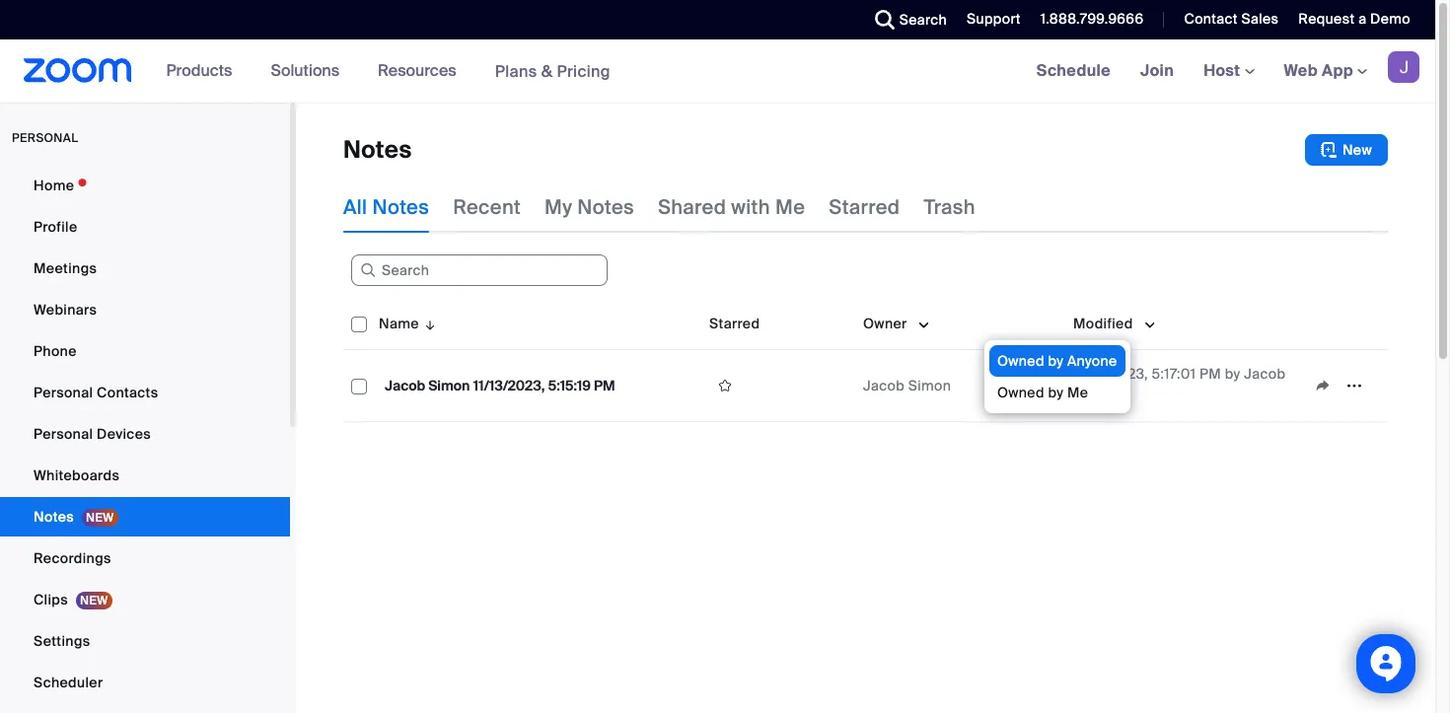 Task type: vqa. For each thing, say whether or not it's contained in the screenshot.
Starred within Tabs of all notes page TAB LIST
yes



Task type: describe. For each thing, give the bounding box(es) containing it.
pricing
[[557, 61, 611, 81]]

request a demo
[[1299, 10, 1411, 28]]

personal contacts
[[34, 384, 158, 402]]

recent
[[453, 194, 521, 220]]

webinars link
[[0, 290, 290, 330]]

zoom logo image
[[24, 58, 132, 83]]

schedule link
[[1022, 39, 1126, 103]]

my
[[545, 194, 572, 220]]

products button
[[166, 39, 241, 103]]

phone link
[[0, 331, 290, 371]]

devices
[[97, 425, 151, 443]]

arrow down image
[[419, 312, 437, 335]]

new button
[[1305, 134, 1388, 166]]

Search text field
[[351, 255, 608, 286]]

with
[[731, 194, 770, 220]]

join
[[1141, 60, 1174, 81]]

personal for personal devices
[[34, 425, 93, 443]]

trash
[[924, 194, 976, 220]]

tabs of all notes page tab list
[[343, 182, 976, 233]]

demo
[[1370, 10, 1411, 28]]

menu containing owned by anyone
[[985, 340, 1130, 413]]

notes link
[[0, 497, 290, 537]]

jacob inside 11/13/2023, 5:17:01 pm by jacob simon
[[1244, 365, 1286, 383]]

contact
[[1184, 10, 1238, 28]]

support
[[967, 10, 1021, 28]]

1.888.799.9666
[[1041, 10, 1144, 28]]

5:15:19
[[548, 377, 591, 395]]

host
[[1204, 60, 1245, 81]]

sales
[[1242, 10, 1279, 28]]

by for anyone
[[1048, 352, 1064, 370]]

personal devices
[[34, 425, 151, 443]]

owned by anyone
[[997, 352, 1117, 370]]

my notes
[[545, 194, 634, 220]]

by inside 11/13/2023, 5:17:01 pm by jacob simon
[[1225, 365, 1241, 383]]

anyone
[[1067, 352, 1117, 370]]

me for shared with me
[[775, 194, 805, 220]]

name
[[379, 315, 419, 332]]

search
[[899, 11, 947, 29]]

personal devices link
[[0, 414, 290, 454]]

notes up the all notes
[[343, 134, 412, 165]]

jacob simon
[[863, 377, 951, 395]]

5:17:01
[[1152, 365, 1196, 383]]

personal contacts link
[[0, 373, 290, 412]]

owned for owned by anyone
[[997, 352, 1045, 370]]

simon for jacob simon 11/13/2023, 5:15:19 pm
[[428, 377, 470, 395]]

host button
[[1204, 60, 1254, 81]]

request
[[1299, 10, 1355, 28]]

simon inside 11/13/2023, 5:17:01 pm by jacob simon
[[1073, 389, 1116, 406]]

notes inside personal menu 'menu'
[[34, 508, 74, 526]]

owned by me
[[997, 384, 1088, 402]]

simon for jacob simon
[[909, 377, 951, 395]]

meetings
[[34, 259, 97, 277]]

application containing name
[[343, 298, 1403, 437]]

all notes
[[343, 194, 429, 220]]

contacts
[[97, 384, 158, 402]]

products
[[166, 60, 232, 81]]

profile picture image
[[1388, 51, 1420, 83]]

11/13/2023, 5:17:01 pm by jacob simon
[[1073, 365, 1286, 406]]

me for owned by me
[[1067, 384, 1088, 402]]

solutions
[[271, 60, 339, 81]]

home link
[[0, 166, 290, 205]]



Task type: locate. For each thing, give the bounding box(es) containing it.
phone
[[34, 342, 77, 360]]

share image
[[1307, 377, 1339, 395]]

meetings navigation
[[1022, 39, 1435, 104]]

2 personal from the top
[[34, 425, 93, 443]]

2 horizontal spatial simon
[[1073, 389, 1116, 406]]

0 horizontal spatial starred
[[709, 315, 760, 332]]

jacob left share 'image' at the right of the page
[[1244, 365, 1286, 383]]

web
[[1284, 60, 1318, 81]]

schedule
[[1037, 60, 1111, 81]]

me inside tabs of all notes page tab list
[[775, 194, 805, 220]]

notes up recordings
[[34, 508, 74, 526]]

shared with me
[[658, 194, 805, 220]]

1 horizontal spatial pm
[[1200, 365, 1221, 383]]

shared
[[658, 194, 726, 220]]

by up owned by me
[[1048, 352, 1064, 370]]

personal
[[12, 130, 78, 146]]

0 horizontal spatial 11/13/2023,
[[473, 377, 545, 395]]

notes right the all on the left of the page
[[372, 194, 429, 220]]

settings link
[[0, 622, 290, 661]]

solutions button
[[271, 39, 348, 103]]

1 horizontal spatial jacob
[[863, 377, 905, 395]]

0 vertical spatial starred
[[829, 194, 900, 220]]

plans & pricing
[[495, 61, 611, 81]]

11/13/2023, inside button
[[473, 377, 545, 395]]

&
[[541, 61, 553, 81]]

settings
[[34, 632, 90, 650]]

starred up the jacob simon 11/13/2023, 5:15:19 pm unstarred image
[[709, 315, 760, 332]]

pm right 5:17:01
[[1200, 365, 1221, 383]]

all
[[343, 194, 367, 220]]

recordings link
[[0, 539, 290, 578]]

2 owned from the top
[[997, 384, 1045, 402]]

2 horizontal spatial jacob
[[1244, 365, 1286, 383]]

owned for owned by me
[[997, 384, 1045, 402]]

me
[[775, 194, 805, 220], [1067, 384, 1088, 402]]

plans
[[495, 61, 537, 81]]

contact sales link
[[1170, 0, 1284, 39], [1184, 10, 1279, 28]]

11/13/2023, inside 11/13/2023, 5:17:01 pm by jacob simon
[[1073, 365, 1148, 383]]

personal
[[34, 384, 93, 402], [34, 425, 93, 443]]

jacob for jacob simon
[[863, 377, 905, 395]]

0 horizontal spatial pm
[[594, 377, 615, 395]]

personal menu menu
[[0, 166, 290, 713]]

1 vertical spatial starred
[[709, 315, 760, 332]]

clips link
[[0, 580, 290, 620]]

personal up whiteboards
[[34, 425, 93, 443]]

starred left trash
[[829, 194, 900, 220]]

pm
[[1200, 365, 1221, 383], [594, 377, 615, 395]]

0 vertical spatial me
[[775, 194, 805, 220]]

owned up owned by me
[[997, 352, 1045, 370]]

support link
[[952, 0, 1026, 39], [967, 10, 1021, 28]]

home
[[34, 177, 74, 194]]

jacob for jacob simon 11/13/2023, 5:15:19 pm
[[385, 377, 425, 395]]

me down anyone
[[1067, 384, 1088, 402]]

notes right my
[[577, 194, 634, 220]]

0 vertical spatial personal
[[34, 384, 93, 402]]

banner
[[0, 39, 1435, 104]]

application
[[343, 298, 1403, 437], [1307, 371, 1380, 401]]

1 horizontal spatial me
[[1067, 384, 1088, 402]]

1 personal from the top
[[34, 384, 93, 402]]

jacob inside button
[[385, 377, 425, 395]]

search button
[[860, 0, 952, 39]]

jacob down owner
[[863, 377, 905, 395]]

a
[[1359, 10, 1367, 28]]

owned
[[997, 352, 1045, 370], [997, 384, 1045, 402]]

clips
[[34, 591, 68, 609]]

jacob
[[1244, 365, 1286, 383], [385, 377, 425, 395], [863, 377, 905, 395]]

11/13/2023, down modified
[[1073, 365, 1148, 383]]

resources
[[378, 60, 456, 81]]

simon
[[428, 377, 470, 395], [909, 377, 951, 395], [1073, 389, 1116, 406]]

owned down owned by anyone
[[997, 384, 1045, 402]]

starred inside application
[[709, 315, 760, 332]]

profile
[[34, 218, 77, 236]]

starred inside tabs of all notes page tab list
[[829, 194, 900, 220]]

pm inside button
[[594, 377, 615, 395]]

1 horizontal spatial simon
[[909, 377, 951, 395]]

1 owned from the top
[[997, 352, 1045, 370]]

plans & pricing link
[[495, 61, 611, 81], [495, 61, 611, 81]]

by for me
[[1048, 384, 1064, 402]]

1 vertical spatial personal
[[34, 425, 93, 443]]

jacob simon 11/13/2023, 5:15:19 pm
[[385, 377, 615, 395]]

profile link
[[0, 207, 290, 247]]

pm inside 11/13/2023, 5:17:01 pm by jacob simon
[[1200, 365, 1221, 383]]

1 vertical spatial owned
[[997, 384, 1045, 402]]

web app button
[[1284, 60, 1367, 81]]

0 horizontal spatial jacob
[[385, 377, 425, 395]]

by right 5:17:01
[[1225, 365, 1241, 383]]

banner containing products
[[0, 39, 1435, 104]]

new
[[1343, 141, 1372, 159]]

whiteboards
[[34, 467, 120, 484]]

11/13/2023,
[[1073, 365, 1148, 383], [473, 377, 545, 395]]

simon inside the jacob simon 11/13/2023, 5:15:19 pm button
[[428, 377, 470, 395]]

request a demo link
[[1284, 0, 1435, 39], [1299, 10, 1411, 28]]

owner
[[863, 315, 907, 332]]

1 horizontal spatial 11/13/2023,
[[1073, 365, 1148, 383]]

0 horizontal spatial simon
[[428, 377, 470, 395]]

pm right 5:15:19
[[594, 377, 615, 395]]

personal down "phone"
[[34, 384, 93, 402]]

web app
[[1284, 60, 1354, 81]]

by
[[1048, 352, 1064, 370], [1225, 365, 1241, 383], [1048, 384, 1064, 402]]

meetings link
[[0, 249, 290, 288]]

starred
[[829, 194, 900, 220], [709, 315, 760, 332]]

jacob down name on the left
[[385, 377, 425, 395]]

recordings
[[34, 550, 111, 567]]

1.888.799.9666 button
[[1026, 0, 1149, 39], [1041, 10, 1144, 28]]

whiteboards link
[[0, 456, 290, 495]]

scheduler
[[34, 674, 103, 692]]

personal for personal contacts
[[34, 384, 93, 402]]

join link
[[1126, 39, 1189, 103]]

11/13/2023, left 5:15:19
[[473, 377, 545, 395]]

jacob simon 11/13/2023, 5:15:19 pm unstarred image
[[709, 377, 741, 395]]

1 horizontal spatial starred
[[829, 194, 900, 220]]

0 vertical spatial owned
[[997, 352, 1045, 370]]

by down owned by anyone
[[1048, 384, 1064, 402]]

notes
[[343, 134, 412, 165], [372, 194, 429, 220], [577, 194, 634, 220], [34, 508, 74, 526]]

scheduler link
[[0, 663, 290, 702]]

jacob simon 11/13/2023, 5:15:19 pm button
[[379, 373, 621, 399]]

1 vertical spatial me
[[1067, 384, 1088, 402]]

webinars
[[34, 301, 97, 319]]

more options for jacob simon 11/13/2023, 5:15:19 pm image
[[1339, 377, 1370, 395]]

0 horizontal spatial me
[[775, 194, 805, 220]]

menu
[[985, 340, 1130, 413]]

me right with
[[775, 194, 805, 220]]

resources button
[[378, 39, 465, 103]]

app
[[1322, 60, 1354, 81]]

product information navigation
[[152, 39, 625, 104]]

modified
[[1073, 315, 1133, 332]]

contact sales
[[1184, 10, 1279, 28]]



